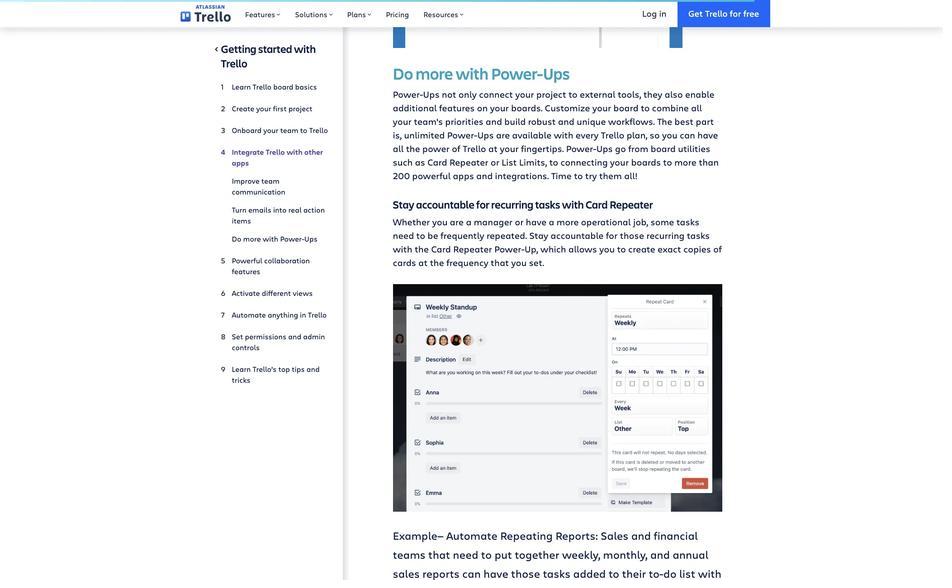 Task type: locate. For each thing, give the bounding box(es) containing it.
do more with power-ups power-ups not only connect your project to external tools, they also enable additional features on your boards. customize your board to combine all your team's priorities and build robust and unique workflows. the best part is, unlimited power-ups are available with every trello plan, so you can have all the power of trello at your fingertips. power-ups go from board utilities such as card repeater or list limits, to connecting your boards to more than 200 powerful apps and integrations. time to try them all!
[[393, 62, 719, 182]]

with inside getting started with trello
[[294, 42, 316, 56]]

tools,
[[618, 88, 641, 100]]

features inside powerful collaboration features
[[232, 266, 260, 276]]

get trello for free link
[[678, 0, 770, 27]]

plans
[[347, 10, 366, 19]]

apps inside the do more with power-ups power-ups not only connect your project to external tools, they also enable additional features on your boards. customize your board to combine all your team's priorities and build robust and unique workflows. the best part is, unlimited power-ups are available with every trello plan, so you can have all the power of trello at your fingertips. power-ups go from board utilities such as card repeater or list limits, to connecting your boards to more than 200 powerful apps and integrations. time to try them all!
[[453, 170, 474, 182]]

to left "put"
[[481, 547, 492, 562]]

0 horizontal spatial are
[[450, 216, 464, 228]]

0 horizontal spatial features
[[232, 266, 260, 276]]

tasks down together
[[543, 566, 571, 580]]

0 vertical spatial can
[[680, 129, 695, 141]]

recurring down the some
[[647, 229, 685, 241]]

0 vertical spatial those
[[620, 229, 644, 241]]

do inside the do more with power-ups power-ups not only connect your project to external tools, they also enable additional features on your boards. customize your board to combine all your team's priorities and build robust and unique workflows. the best part is, unlimited power-ups are available with every trello plan, so you can have all the power of trello at your fingertips. power-ups go from board utilities such as card repeater or list limits, to connecting your boards to more than 200 powerful apps and integrations. time to try them all!
[[393, 62, 413, 84]]

1 horizontal spatial that
[[491, 256, 509, 269]]

features up priorities
[[439, 102, 475, 114]]

those down job,
[[620, 229, 644, 241]]

0 horizontal spatial of
[[452, 142, 461, 155]]

can right reports
[[462, 566, 481, 580]]

2 learn from the top
[[232, 364, 251, 374]]

1 horizontal spatial do
[[393, 62, 413, 84]]

at
[[489, 142, 498, 155], [419, 256, 428, 269]]

0 vertical spatial have
[[698, 129, 718, 141]]

that inside the example— automate repeating reports: sales and financial teams that need to put together weekly, monthly, and annual sales reports can have those tasks added to their to-do list wi
[[428, 547, 450, 562]]

2 vertical spatial have
[[484, 566, 508, 580]]

create your first project
[[232, 104, 313, 113]]

of right copies
[[714, 243, 722, 255]]

financial
[[654, 528, 698, 543]]

trello down the onboard your team to trello link
[[266, 147, 285, 157]]

frequently
[[441, 229, 484, 241]]

pricing link
[[379, 0, 416, 27]]

those
[[620, 229, 644, 241], [511, 566, 540, 580]]

project inside the do more with power-ups power-ups not only connect your project to external tools, they also enable additional features on your boards. customize your board to combine all your team's priorities and build robust and unique workflows. the best part is, unlimited power-ups are available with every trello plan, so you can have all the power of trello at your fingertips. power-ups go from board utilities such as card repeater or list limits, to connecting your boards to more than 200 powerful apps and integrations. time to try them all!
[[536, 88, 566, 100]]

features button
[[238, 0, 288, 27]]

cards
[[393, 256, 416, 269]]

1 learn from the top
[[232, 82, 251, 91]]

2 vertical spatial board
[[651, 142, 676, 155]]

a up which
[[549, 216, 554, 228]]

that down repeated.
[[491, 256, 509, 269]]

1 horizontal spatial accountable
[[551, 229, 604, 241]]

features
[[439, 102, 475, 114], [232, 266, 260, 276]]

for down operational
[[606, 229, 618, 241]]

power- up connect
[[491, 62, 543, 84]]

1 horizontal spatial a
[[549, 216, 554, 228]]

connecting
[[561, 156, 608, 168]]

build
[[505, 115, 526, 127]]

1 vertical spatial have
[[526, 216, 547, 228]]

ups left not
[[423, 88, 440, 100]]

need inside the example— automate repeating reports: sales and financial teams that need to put together weekly, monthly, and annual sales reports can have those tasks added to their to-do list wi
[[453, 547, 478, 562]]

2 horizontal spatial for
[[730, 8, 741, 19]]

to down they
[[641, 102, 650, 114]]

do up additional
[[393, 62, 413, 84]]

powerful collaboration features
[[232, 256, 310, 276]]

annual
[[673, 547, 709, 562]]

2 vertical spatial for
[[606, 229, 618, 241]]

accountable down powerful
[[416, 197, 475, 212]]

added
[[573, 566, 606, 580]]

1 vertical spatial that
[[428, 547, 450, 562]]

card inside the do more with power-ups power-ups not only connect your project to external tools, they also enable additional features on your boards. customize your board to combine all your team's priorities and build robust and unique workflows. the best part is, unlimited power-ups are available with every trello plan, so you can have all the power of trello at your fingertips. power-ups go from board utilities such as card repeater or list limits, to connecting your boards to more than 200 powerful apps and integrations. time to try them all!
[[428, 156, 447, 168]]

try
[[585, 170, 597, 182]]

learn inside learn trello's top tips and tricks
[[232, 364, 251, 374]]

learn for learn trello's top tips and tricks
[[232, 364, 251, 374]]

with down turn emails into real action items link on the left top
[[263, 234, 278, 243]]

log
[[642, 8, 657, 19]]

tasks
[[535, 197, 560, 212], [677, 216, 700, 228], [687, 229, 710, 241], [543, 566, 571, 580]]

1 vertical spatial are
[[450, 216, 464, 228]]

and down on
[[486, 115, 502, 127]]

1 horizontal spatial recurring
[[647, 229, 685, 241]]

get trello for free
[[688, 8, 759, 19]]

0 vertical spatial recurring
[[491, 197, 534, 212]]

1 vertical spatial features
[[232, 266, 260, 276]]

1 horizontal spatial team
[[280, 125, 298, 135]]

started
[[258, 42, 292, 56]]

reports
[[423, 566, 460, 580]]

ups left the go
[[597, 142, 613, 155]]

robust
[[528, 115, 556, 127]]

1 horizontal spatial are
[[496, 129, 510, 141]]

1 vertical spatial automate
[[446, 528, 498, 543]]

0 horizontal spatial project
[[289, 104, 313, 113]]

set.
[[529, 256, 544, 269]]

at right cards
[[419, 256, 428, 269]]

tips
[[292, 364, 305, 374]]

apps down integrate on the top
[[232, 158, 249, 168]]

power- inside "do more with power-ups" "link"
[[280, 234, 304, 243]]

and
[[486, 115, 502, 127], [558, 115, 575, 127], [476, 170, 493, 182], [288, 332, 301, 341], [307, 364, 320, 374], [631, 528, 651, 543], [650, 547, 670, 562]]

onboard your team to trello link
[[221, 121, 328, 139]]

stay
[[393, 197, 415, 212], [529, 229, 549, 241]]

1 horizontal spatial all
[[691, 102, 702, 114]]

team's
[[414, 115, 443, 127]]

1 horizontal spatial for
[[606, 229, 618, 241]]

0 vertical spatial board
[[273, 82, 293, 91]]

0 vertical spatial accountable
[[416, 197, 475, 212]]

1 vertical spatial learn
[[232, 364, 251, 374]]

learn up tricks
[[232, 364, 251, 374]]

card down be at the left of page
[[431, 243, 451, 255]]

0 horizontal spatial accountable
[[416, 197, 475, 212]]

0 vertical spatial the
[[406, 142, 420, 155]]

1 a from the left
[[466, 216, 472, 228]]

that up reports
[[428, 547, 450, 562]]

0 horizontal spatial do
[[232, 234, 241, 243]]

more down "utilities"
[[675, 156, 697, 168]]

have up up,
[[526, 216, 547, 228]]

need up reports
[[453, 547, 478, 562]]

in right log
[[659, 8, 667, 19]]

board up first
[[273, 82, 293, 91]]

be
[[428, 229, 438, 241]]

0 horizontal spatial stay
[[393, 197, 415, 212]]

your up is,
[[393, 115, 412, 127]]

0 horizontal spatial in
[[300, 310, 306, 319]]

1 horizontal spatial features
[[439, 102, 475, 114]]

all!
[[624, 170, 638, 182]]

0 vertical spatial for
[[730, 8, 741, 19]]

with up the "only"
[[456, 62, 489, 84]]

put
[[495, 547, 512, 562]]

create
[[232, 104, 254, 113]]

external
[[580, 88, 616, 100]]

ups
[[543, 62, 570, 84], [423, 88, 440, 100], [478, 129, 494, 141], [597, 142, 613, 155], [304, 234, 318, 243]]

for left free
[[730, 8, 741, 19]]

1 vertical spatial those
[[511, 566, 540, 580]]

1 vertical spatial of
[[714, 243, 722, 255]]

0 vertical spatial that
[[491, 256, 509, 269]]

or left list
[[491, 156, 500, 168]]

0 vertical spatial all
[[691, 102, 702, 114]]

of right power
[[452, 142, 461, 155]]

1 horizontal spatial or
[[515, 216, 524, 228]]

them
[[599, 170, 622, 182]]

at up integrations.
[[489, 142, 498, 155]]

1 horizontal spatial have
[[526, 216, 547, 228]]

example—
[[393, 528, 444, 543]]

real
[[288, 205, 302, 214]]

1 horizontal spatial project
[[536, 88, 566, 100]]

repeater inside the do more with power-ups power-ups not only connect your project to external tools, they also enable additional features on your boards. customize your board to combine all your team's priorities and build robust and unique workflows. the best part is, unlimited power-ups are available with every trello plan, so you can have all the power of trello at your fingertips. power-ups go from board utilities such as card repeater or list limits, to connecting your boards to more than 200 powerful apps and integrations. time to try them all!
[[450, 156, 489, 168]]

1 horizontal spatial can
[[680, 129, 695, 141]]

accountable up allows on the top
[[551, 229, 604, 241]]

tricks
[[232, 375, 251, 385]]

0 vertical spatial project
[[536, 88, 566, 100]]

1 horizontal spatial need
[[453, 547, 478, 562]]

have
[[698, 129, 718, 141], [526, 216, 547, 228], [484, 566, 508, 580]]

priorities
[[445, 115, 484, 127]]

0 horizontal spatial can
[[462, 566, 481, 580]]

recurring up manager
[[491, 197, 534, 212]]

solutions
[[295, 10, 327, 19]]

you down the
[[662, 129, 678, 141]]

and left admin
[[288, 332, 301, 341]]

do
[[393, 62, 413, 84], [232, 234, 241, 243]]

do more with power-ups
[[232, 234, 318, 243]]

are down build
[[496, 129, 510, 141]]

getting started with trello
[[221, 42, 316, 71]]

are up frequently
[[450, 216, 464, 228]]

1 vertical spatial project
[[289, 104, 313, 113]]

1 vertical spatial at
[[419, 256, 428, 269]]

1 vertical spatial recurring
[[647, 229, 685, 241]]

apps right powerful
[[453, 170, 474, 182]]

1 horizontal spatial of
[[714, 243, 722, 255]]

learn for learn trello board basics
[[232, 82, 251, 91]]

power- up connecting
[[566, 142, 597, 155]]

for up manager
[[476, 197, 490, 212]]

have down "put"
[[484, 566, 508, 580]]

0 horizontal spatial team
[[261, 176, 280, 186]]

do more with power-ups link
[[221, 230, 328, 248]]

1 vertical spatial board
[[614, 102, 639, 114]]

1 horizontal spatial in
[[659, 8, 667, 19]]

turn emails into real action items link
[[221, 201, 328, 230]]

can inside the example— automate repeating reports: sales and financial teams that need to put together weekly, monthly, and annual sales reports can have those tasks added to their to-do list wi
[[462, 566, 481, 580]]

up,
[[525, 243, 538, 255]]

power- down repeated.
[[495, 243, 525, 255]]

trello up the "other"
[[309, 125, 328, 135]]

repeater up job,
[[610, 197, 653, 212]]

project right first
[[289, 104, 313, 113]]

stay up up,
[[529, 229, 549, 241]]

1 vertical spatial can
[[462, 566, 481, 580]]

power- up collaboration
[[280, 234, 304, 243]]

learn inside learn trello board basics link
[[232, 82, 251, 91]]

fingertips.
[[521, 142, 564, 155]]

need down whether
[[393, 229, 414, 241]]

1 vertical spatial for
[[476, 197, 490, 212]]

card up operational
[[586, 197, 608, 212]]

1 horizontal spatial apps
[[453, 170, 474, 182]]

automate anything in trello
[[232, 310, 327, 319]]

do inside "link"
[[232, 234, 241, 243]]

0 vertical spatial features
[[439, 102, 475, 114]]

have inside stay accountable for recurring tasks with card repeater whether you are a manager or have a more operational job, some tasks need to be frequently repeated. stay accountable for those recurring tasks with the card repeater power-up, which allows you to create exact copies of cards at the frequency that you set.
[[526, 216, 547, 228]]

have inside the example— automate repeating reports: sales and financial teams that need to put together weekly, monthly, and annual sales reports can have those tasks added to their to-do list wi
[[484, 566, 508, 580]]

a up frequently
[[466, 216, 472, 228]]

board down so
[[651, 142, 676, 155]]

do for do more with power-ups power-ups not only connect your project to external tools, they also enable additional features on your boards. customize your board to combine all your team's priorities and build robust and unique workflows. the best part is, unlimited power-ups are available with every trello plan, so you can have all the power of trello at your fingertips. power-ups go from board utilities such as card repeater or list limits, to connecting your boards to more than 200 powerful apps and integrations. time to try them all!
[[393, 62, 413, 84]]

1 horizontal spatial automate
[[446, 528, 498, 543]]

log in
[[642, 8, 667, 19]]

1 horizontal spatial stay
[[529, 229, 549, 241]]

1 vertical spatial all
[[393, 142, 404, 155]]

with down time
[[562, 197, 584, 212]]

1 vertical spatial team
[[261, 176, 280, 186]]

set permissions and admin controls
[[232, 332, 325, 352]]

features down powerful
[[232, 266, 260, 276]]

activate different views link
[[221, 284, 328, 302]]

more up which
[[557, 216, 579, 228]]

1 horizontal spatial at
[[489, 142, 498, 155]]

in right anything
[[300, 310, 306, 319]]

0 horizontal spatial board
[[273, 82, 293, 91]]

are inside stay accountable for recurring tasks with card repeater whether you are a manager or have a more operational job, some tasks need to be frequently repeated. stay accountable for those recurring tasks with the card repeater power-up, which allows you to create exact copies of cards at the frequency that you set.
[[450, 216, 464, 228]]

0 vertical spatial card
[[428, 156, 447, 168]]

improve
[[232, 176, 260, 186]]

0 vertical spatial apps
[[232, 158, 249, 168]]

1 vertical spatial need
[[453, 547, 478, 562]]

0 vertical spatial of
[[452, 142, 461, 155]]

1 vertical spatial stay
[[529, 229, 549, 241]]

have down part
[[698, 129, 718, 141]]

from
[[628, 142, 649, 155]]

0 vertical spatial in
[[659, 8, 667, 19]]

is,
[[393, 129, 402, 141]]

integrate trello with other apps link
[[221, 143, 328, 172]]

your up boards.
[[515, 88, 534, 100]]

whether
[[393, 216, 430, 228]]

and right tips
[[307, 364, 320, 374]]

0 vertical spatial or
[[491, 156, 500, 168]]

those inside the example— automate repeating reports: sales and financial teams that need to put together weekly, monthly, and annual sales reports can have those tasks added to their to-do list wi
[[511, 566, 540, 580]]

0 horizontal spatial have
[[484, 566, 508, 580]]

turn emails into real action items
[[232, 205, 325, 225]]

are inside the do more with power-ups power-ups not only connect your project to external tools, they also enable additional features on your boards. customize your board to combine all your team's priorities and build robust and unique workflows. the best part is, unlimited power-ups are available with every trello plan, so you can have all the power of trello at your fingertips. power-ups go from board utilities such as card repeater or list limits, to connecting your boards to more than 200 powerful apps and integrations. time to try them all!
[[496, 129, 510, 141]]

all down is,
[[393, 142, 404, 155]]

anything
[[268, 310, 298, 319]]

automate
[[232, 310, 266, 319], [446, 528, 498, 543]]

action
[[303, 205, 325, 214]]

0 horizontal spatial a
[[466, 216, 472, 228]]

1 vertical spatial do
[[232, 234, 241, 243]]

automate inside the example— automate repeating reports: sales and financial teams that need to put together weekly, monthly, and annual sales reports can have those tasks added to their to-do list wi
[[446, 528, 498, 543]]

powerful
[[412, 170, 451, 182]]

with inside "link"
[[263, 234, 278, 243]]

0 horizontal spatial those
[[511, 566, 540, 580]]

power-
[[491, 62, 543, 84], [393, 88, 423, 100], [447, 129, 478, 141], [566, 142, 597, 155], [280, 234, 304, 243], [495, 243, 525, 255]]

2 horizontal spatial have
[[698, 129, 718, 141]]

with left the "other"
[[287, 147, 303, 157]]

1 vertical spatial in
[[300, 310, 306, 319]]

team down first
[[280, 125, 298, 135]]

have inside the do more with power-ups power-ups not only connect your project to external tools, they also enable additional features on your boards. customize your board to combine all your team's priorities and build robust and unique workflows. the best part is, unlimited power-ups are available with every trello plan, so you can have all the power of trello at your fingertips. power-ups go from board utilities such as card repeater or list limits, to connecting your boards to more than 200 powerful apps and integrations. time to try them all!
[[698, 129, 718, 141]]

0 horizontal spatial or
[[491, 156, 500, 168]]

features
[[245, 10, 275, 19]]

you left set.
[[511, 256, 527, 269]]

the inside the do more with power-ups power-ups not only connect your project to external tools, they also enable additional features on your boards. customize your board to combine all your team's priorities and build robust and unique workflows. the best part is, unlimited power-ups are available with every trello plan, so you can have all the power of trello at your fingertips. power-ups go from board utilities such as card repeater or list limits, to connecting your boards to more than 200 powerful apps and integrations. time to try them all!
[[406, 142, 420, 155]]

trello's
[[253, 364, 277, 374]]

team up communication
[[261, 176, 280, 186]]

integrate
[[232, 147, 264, 157]]

to left try
[[574, 170, 583, 182]]

your down create your first project
[[263, 125, 278, 135]]

those inside stay accountable for recurring tasks with card repeater whether you are a manager or have a more operational job, some tasks need to be frequently repeated. stay accountable for those recurring tasks with the card repeater power-up, which allows you to create exact copies of cards at the frequency that you set.
[[620, 229, 644, 241]]

to
[[569, 88, 578, 100], [641, 102, 650, 114], [300, 125, 307, 135], [549, 156, 558, 168], [663, 156, 672, 168], [574, 170, 583, 182], [416, 229, 425, 241], [617, 243, 626, 255], [481, 547, 492, 562], [609, 566, 620, 580]]

your
[[515, 88, 534, 100], [490, 102, 509, 114], [593, 102, 611, 114], [256, 104, 271, 113], [393, 115, 412, 127], [263, 125, 278, 135], [500, 142, 519, 155], [610, 156, 629, 168]]

also
[[665, 88, 683, 100]]

board down tools,
[[614, 102, 639, 114]]

0 horizontal spatial at
[[419, 256, 428, 269]]

an image showing the card repeater power-up on a trello card image
[[393, 284, 722, 512]]

power- up additional
[[393, 88, 423, 100]]

0 horizontal spatial apps
[[232, 158, 249, 168]]

1 horizontal spatial those
[[620, 229, 644, 241]]

repeater down power
[[450, 156, 489, 168]]

you inside the do more with power-ups power-ups not only connect your project to external tools, they also enable additional features on your boards. customize your board to combine all your team's priorities and build robust and unique workflows. the best part is, unlimited power-ups are available with every trello plan, so you can have all the power of trello at your fingertips. power-ups go from board utilities such as card repeater or list limits, to connecting your boards to more than 200 powerful apps and integrations. time to try them all!
[[662, 129, 678, 141]]

collaboration
[[264, 256, 310, 265]]

project
[[536, 88, 566, 100], [289, 104, 313, 113]]

trello up create your first project
[[253, 82, 272, 91]]

0 vertical spatial are
[[496, 129, 510, 141]]

those down together
[[511, 566, 540, 580]]

learn trello board basics link
[[221, 78, 328, 96]]

trello inside the integrate trello with other apps
[[266, 147, 285, 157]]

your up list
[[500, 142, 519, 155]]

1 vertical spatial or
[[515, 216, 524, 228]]

0 vertical spatial do
[[393, 62, 413, 84]]

0 horizontal spatial that
[[428, 547, 450, 562]]

1 horizontal spatial board
[[614, 102, 639, 114]]

exact
[[658, 243, 681, 255]]

your inside the onboard your team to trello link
[[263, 125, 278, 135]]

0 horizontal spatial recurring
[[491, 197, 534, 212]]

at inside the do more with power-ups power-ups not only connect your project to external tools, they also enable additional features on your boards. customize your board to combine all your team's priorities and build robust and unique workflows. the best part is, unlimited power-ups are available with every trello plan, so you can have all the power of trello at your fingertips. power-ups go from board utilities such as card repeater or list limits, to connecting your boards to more than 200 powerful apps and integrations. time to try them all!
[[489, 142, 498, 155]]

2 a from the left
[[549, 216, 554, 228]]

2 vertical spatial repeater
[[453, 243, 492, 255]]

0 horizontal spatial for
[[476, 197, 490, 212]]

0 vertical spatial at
[[489, 142, 498, 155]]

card down power
[[428, 156, 447, 168]]

0 vertical spatial repeater
[[450, 156, 489, 168]]

to up time
[[549, 156, 558, 168]]

plans button
[[340, 0, 379, 27]]

more
[[416, 62, 453, 84], [675, 156, 697, 168], [557, 216, 579, 228], [243, 234, 261, 243]]



Task type: describe. For each thing, give the bounding box(es) containing it.
you right allows on the top
[[600, 243, 615, 255]]

for for accountable
[[476, 197, 490, 212]]

with left every
[[554, 129, 574, 141]]

that inside stay accountable for recurring tasks with card repeater whether you are a manager or have a more operational job, some tasks need to be frequently repeated. stay accountable for those recurring tasks with the card repeater power-up, which allows you to create exact copies of cards at the frequency that you set.
[[491, 256, 509, 269]]

on
[[477, 102, 488, 114]]

do
[[664, 566, 677, 580]]

list
[[502, 156, 517, 168]]

trello up the go
[[601, 129, 625, 141]]

automate anything in trello link
[[221, 306, 328, 324]]

your down external in the top of the page
[[593, 102, 611, 114]]

boards
[[631, 156, 661, 168]]

get
[[688, 8, 703, 19]]

2 vertical spatial the
[[430, 256, 444, 269]]

limits,
[[519, 156, 547, 168]]

sales
[[601, 528, 629, 543]]

1 vertical spatial the
[[415, 243, 429, 255]]

copies
[[684, 243, 711, 255]]

first
[[273, 104, 287, 113]]

of inside stay accountable for recurring tasks with card repeater whether you are a manager or have a more operational job, some tasks need to be frequently repeated. stay accountable for those recurring tasks with the card repeater power-up, which allows you to create exact copies of cards at the frequency that you set.
[[714, 243, 722, 255]]

so
[[650, 129, 660, 141]]

board inside learn trello board basics link
[[273, 82, 293, 91]]

power- inside stay accountable for recurring tasks with card repeater whether you are a manager or have a more operational job, some tasks need to be frequently repeated. stay accountable for those recurring tasks with the card repeater power-up, which allows you to create exact copies of cards at the frequency that you set.
[[495, 243, 525, 255]]

frequency
[[447, 256, 489, 269]]

permissions
[[245, 332, 287, 341]]

or inside stay accountable for recurring tasks with card repeater whether you are a manager or have a more operational job, some tasks need to be frequently repeated. stay accountable for those recurring tasks with the card repeater power-up, which allows you to create exact copies of cards at the frequency that you set.
[[515, 216, 524, 228]]

atlassian trello image
[[180, 5, 231, 22]]

to-
[[649, 566, 664, 580]]

create
[[628, 243, 655, 255]]

2 horizontal spatial board
[[651, 142, 676, 155]]

to left be at the left of page
[[416, 229, 425, 241]]

different
[[262, 288, 291, 298]]

need inside stay accountable for recurring tasks with card repeater whether you are a manager or have a more operational job, some tasks need to be frequently repeated. stay accountable for those recurring tasks with the card repeater power-up, which allows you to create exact copies of cards at the frequency that you set.
[[393, 229, 414, 241]]

learn trello's top tips and tricks
[[232, 364, 320, 385]]

ups up customize
[[543, 62, 570, 84]]

features inside the do more with power-ups power-ups not only connect your project to external tools, they also enable additional features on your boards. customize your board to combine all your team's priorities and build robust and unique workflows. the best part is, unlimited power-ups are available with every trello plan, so you can have all the power of trello at your fingertips. power-ups go from board utilities such as card repeater or list limits, to connecting your boards to more than 200 powerful apps and integrations. time to try them all!
[[439, 102, 475, 114]]

improve team communication
[[232, 176, 285, 196]]

available
[[512, 129, 552, 141]]

trello down priorities
[[463, 142, 486, 155]]

more inside stay accountable for recurring tasks with card repeater whether you are a manager or have a more operational job, some tasks need to be frequently repeated. stay accountable for those recurring tasks with the card repeater power-up, which allows you to create exact copies of cards at the frequency that you set.
[[557, 216, 579, 228]]

tasks right the some
[[677, 216, 700, 228]]

and down customize
[[558, 115, 575, 127]]

and left integrations.
[[476, 170, 493, 182]]

not
[[442, 88, 456, 100]]

with up cards
[[393, 243, 412, 255]]

boards.
[[511, 102, 543, 114]]

integrations.
[[495, 170, 549, 182]]

or inside the do more with power-ups power-ups not only connect your project to external tools, they also enable additional features on your boards. customize your board to combine all your team's priorities and build robust and unique workflows. the best part is, unlimited power-ups are available with every trello plan, so you can have all the power of trello at your fingertips. power-ups go from board utilities such as card repeater or list limits, to connecting your boards to more than 200 powerful apps and integrations. time to try them all!
[[491, 156, 500, 168]]

connect
[[479, 88, 513, 100]]

for for trello
[[730, 8, 741, 19]]

trello inside getting started with trello
[[221, 56, 247, 71]]

emails
[[248, 205, 271, 214]]

to left their
[[609, 566, 620, 580]]

than
[[699, 156, 719, 168]]

customize
[[545, 102, 590, 114]]

to up customize
[[569, 88, 578, 100]]

your down the go
[[610, 156, 629, 168]]

your inside create your first project link
[[256, 104, 271, 113]]

an image showing the trello add-on for gmail image
[[393, 0, 683, 48]]

tasks down time
[[535, 197, 560, 212]]

team inside improve team communication
[[261, 176, 280, 186]]

trello right get
[[705, 8, 728, 19]]

log in link
[[632, 0, 678, 27]]

of inside the do more with power-ups power-ups not only connect your project to external tools, they also enable additional features on your boards. customize your board to combine all your team's priorities and build robust and unique workflows. the best part is, unlimited power-ups are available with every trello plan, so you can have all the power of trello at your fingertips. power-ups go from board utilities such as card repeater or list limits, to connecting your boards to more than 200 powerful apps and integrations. time to try them all!
[[452, 142, 461, 155]]

sales
[[393, 566, 420, 580]]

pricing
[[386, 10, 409, 19]]

additional
[[393, 102, 437, 114]]

do for do more with power-ups
[[232, 234, 241, 243]]

utilities
[[678, 142, 711, 155]]

top
[[278, 364, 290, 374]]

allows
[[569, 243, 597, 255]]

0 vertical spatial stay
[[393, 197, 415, 212]]

0 horizontal spatial automate
[[232, 310, 266, 319]]

manager
[[474, 216, 513, 228]]

at inside stay accountable for recurring tasks with card repeater whether you are a manager or have a more operational job, some tasks need to be frequently repeated. stay accountable for those recurring tasks with the card repeater power-up, which allows you to create exact copies of cards at the frequency that you set.
[[419, 256, 428, 269]]

you up be at the left of page
[[432, 216, 448, 228]]

and inside learn trello's top tips and tricks
[[307, 364, 320, 374]]

workflows.
[[608, 115, 655, 127]]

2 vertical spatial card
[[431, 243, 451, 255]]

admin
[[303, 332, 325, 341]]

activate different views
[[232, 288, 313, 298]]

powerful collaboration features link
[[221, 252, 328, 281]]

power
[[423, 142, 450, 155]]

solutions button
[[288, 0, 340, 27]]

free
[[744, 8, 759, 19]]

to left create
[[617, 243, 626, 255]]

to right "boards"
[[663, 156, 672, 168]]

trello up admin
[[308, 310, 327, 319]]

which
[[541, 243, 566, 255]]

page progress progress bar
[[0, 0, 755, 2]]

0 vertical spatial team
[[280, 125, 298, 135]]

together
[[515, 547, 559, 562]]

and up the monthly,
[[631, 528, 651, 543]]

ups down priorities
[[478, 129, 494, 141]]

job,
[[633, 216, 648, 228]]

and up to- on the right bottom of the page
[[650, 547, 670, 562]]

learn trello's top tips and tricks link
[[221, 360, 328, 389]]

list
[[680, 566, 696, 580]]

such
[[393, 156, 413, 168]]

items
[[232, 216, 251, 225]]

teams
[[393, 547, 426, 562]]

with inside the integrate trello with other apps
[[287, 147, 303, 157]]

apps inside the integrate trello with other apps
[[232, 158, 249, 168]]

every
[[576, 129, 599, 141]]

weekly,
[[562, 547, 600, 562]]

1 vertical spatial card
[[586, 197, 608, 212]]

1 vertical spatial accountable
[[551, 229, 604, 241]]

your down connect
[[490, 102, 509, 114]]

0 horizontal spatial all
[[393, 142, 404, 155]]

unlimited
[[404, 129, 445, 141]]

ups inside "link"
[[304, 234, 318, 243]]

1 vertical spatial repeater
[[610, 197, 653, 212]]

operational
[[581, 216, 631, 228]]

resources
[[424, 10, 458, 19]]

activate
[[232, 288, 260, 298]]

reports:
[[556, 528, 598, 543]]

tasks inside the example— automate repeating reports: sales and financial teams that need to put together weekly, monthly, and annual sales reports can have those tasks added to their to-do list wi
[[543, 566, 571, 580]]

plan,
[[627, 129, 648, 141]]

getting started with trello link
[[221, 42, 328, 74]]

go
[[615, 142, 626, 155]]

getting
[[221, 42, 257, 56]]

monthly,
[[603, 547, 648, 562]]

as
[[415, 156, 425, 168]]

part
[[696, 115, 714, 127]]

they
[[644, 88, 663, 100]]

communication
[[232, 187, 285, 196]]

set permissions and admin controls link
[[221, 328, 328, 357]]

power- down priorities
[[447, 129, 478, 141]]

example— automate repeating reports: sales and financial teams that need to put together weekly, monthly, and annual sales reports can have those tasks added to their to-do list wi
[[393, 528, 722, 580]]

to up the "other"
[[300, 125, 307, 135]]

tasks up copies
[[687, 229, 710, 241]]

enable
[[685, 88, 715, 100]]

learn trello board basics
[[232, 82, 317, 91]]

more up not
[[416, 62, 453, 84]]

into
[[273, 205, 287, 214]]

more inside "link"
[[243, 234, 261, 243]]

resources button
[[416, 0, 471, 27]]

can inside the do more with power-ups power-ups not only connect your project to external tools, they also enable additional features on your boards. customize your board to combine all your team's priorities and build robust and unique workflows. the best part is, unlimited power-ups are available with every trello plan, so you can have all the power of trello at your fingertips. power-ups go from board utilities such as card repeater or list limits, to connecting your boards to more than 200 powerful apps and integrations. time to try them all!
[[680, 129, 695, 141]]

and inside set permissions and admin controls
[[288, 332, 301, 341]]

set
[[232, 332, 243, 341]]



Task type: vqa. For each thing, say whether or not it's contained in the screenshot.
'they'
yes



